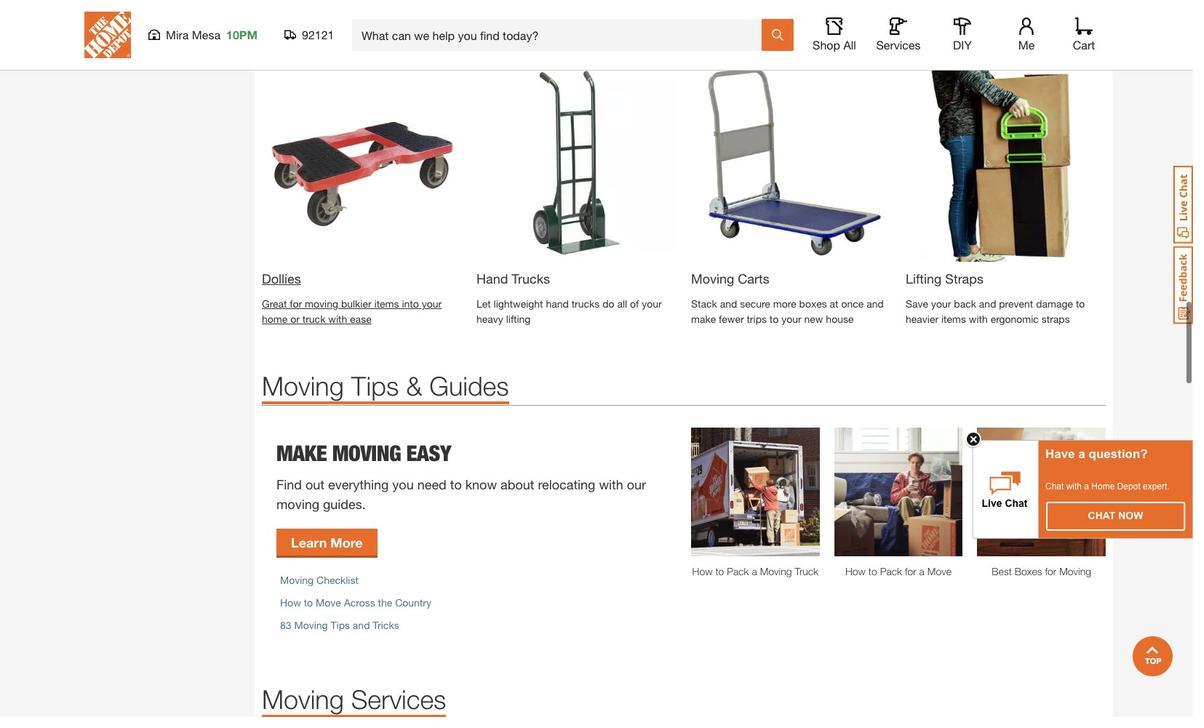 Task type: vqa. For each thing, say whether or not it's contained in the screenshot.


Task type: locate. For each thing, give the bounding box(es) containing it.
2 horizontal spatial  image
[[977, 428, 1106, 557]]

10pm
[[226, 28, 258, 41]]

moving up truck
[[305, 298, 338, 310]]

0 horizontal spatial &
[[351, 5, 367, 36]]

pack for for
[[880, 565, 902, 578]]

1 horizontal spatial &
[[406, 371, 422, 402]]

for inside best boxes for moving link
[[1045, 565, 1057, 578]]

items down back
[[941, 313, 966, 326]]

0 vertical spatial items
[[374, 298, 399, 310]]

 image for a
[[834, 428, 963, 557]]

best boxes for moving
[[992, 565, 1091, 578]]

 image for moving
[[691, 428, 820, 557]]

to inside find out everything you need to know about relocating with our moving guides.
[[450, 477, 462, 493]]

with left ease
[[328, 313, 347, 326]]

2 horizontal spatial for
[[1045, 565, 1057, 578]]

&
[[351, 5, 367, 36], [406, 371, 422, 402]]

live chat image
[[1174, 166, 1193, 244]]

your
[[422, 298, 442, 310], [642, 298, 662, 310], [931, 298, 951, 310], [782, 313, 802, 326]]

with
[[328, 313, 347, 326], [969, 313, 988, 326], [599, 477, 623, 493], [1066, 481, 1082, 492]]

your inside the stack and secure more boxes at once and make fewer trips to your new house
[[782, 313, 802, 326]]

stack and secure more boxes at once and make fewer trips to your new house image
[[691, 62, 891, 262]]

moving down find
[[276, 497, 319, 513]]

92121
[[302, 28, 334, 41]]

1 horizontal spatial move
[[928, 565, 952, 578]]

lifting straps
[[906, 271, 984, 287]]

and right back
[[979, 298, 996, 310]]

all
[[617, 298, 627, 310]]

services inside button
[[876, 38, 921, 52]]

items left into
[[374, 298, 399, 310]]

find out everything you need to know about relocating with our moving guides. link
[[276, 475, 662, 529]]

and
[[720, 298, 737, 310], [867, 298, 884, 310], [979, 298, 996, 310], [353, 620, 370, 632]]

0 vertical spatial move
[[928, 565, 952, 578]]

& right 92121
[[351, 5, 367, 36]]

with inside the great for moving bulkier items into your home or truck with ease
[[328, 313, 347, 326]]

pack for a
[[727, 565, 749, 578]]

1 vertical spatial move
[[316, 597, 341, 609]]

1 horizontal spatial for
[[905, 565, 917, 578]]

tips up moving
[[351, 371, 399, 402]]

a
[[1079, 447, 1085, 461], [1084, 481, 1089, 492], [752, 565, 757, 578], [919, 565, 925, 578]]

moving
[[332, 441, 401, 467]]

let lightweight hand trucks do all of your heavy lifting
[[477, 298, 662, 326]]

your right 'of'
[[642, 298, 662, 310]]

3  image from the left
[[977, 428, 1106, 557]]

moving carts
[[691, 271, 770, 287]]

moving
[[262, 5, 344, 36], [691, 271, 734, 287], [262, 371, 344, 402], [760, 565, 792, 578], [1059, 565, 1091, 578], [280, 574, 314, 587], [294, 620, 328, 632], [262, 684, 344, 716]]

with left our
[[599, 477, 623, 493]]

moving tips & guides
[[262, 371, 509, 402]]

fewer
[[719, 313, 744, 326]]

how to move across the country link
[[280, 597, 431, 609]]

83
[[280, 620, 291, 632]]

diy button
[[939, 17, 986, 52]]

moving inside find out everything you need to know about relocating with our moving guides.
[[276, 497, 319, 513]]

1 horizontal spatial  image
[[834, 428, 963, 557]]

with inside find out everything you need to know about relocating with our moving guides.
[[599, 477, 623, 493]]

0 horizontal spatial pack
[[727, 565, 749, 578]]

pack inside how to pack a moving truck link
[[727, 565, 749, 578]]

items inside the great for moving bulkier items into your home or truck with ease
[[374, 298, 399, 310]]

shop all
[[813, 38, 856, 52]]

pack inside how to pack for a move link
[[880, 565, 902, 578]]

stack
[[691, 298, 717, 310]]

your inside the great for moving bulkier items into your home or truck with ease
[[422, 298, 442, 310]]

depot
[[1117, 481, 1141, 492]]

0 horizontal spatial items
[[374, 298, 399, 310]]

and inside save your back and prevent damage to heavier items with ergonomic straps
[[979, 298, 996, 310]]

& left guides
[[406, 371, 422, 402]]

0 horizontal spatial  image
[[691, 428, 820, 557]]

stack and secure more boxes at once and make fewer trips to your new house
[[691, 298, 884, 326]]

mira
[[166, 28, 189, 41]]

0 vertical spatial tips
[[351, 371, 399, 402]]

0 horizontal spatial move
[[316, 597, 341, 609]]

new
[[804, 313, 823, 326]]

how for how to move across the country
[[280, 597, 301, 609]]

for inside the great for moving bulkier items into your home or truck with ease
[[290, 298, 302, 310]]

1 horizontal spatial how
[[692, 565, 713, 578]]

country
[[395, 597, 431, 609]]

expert.
[[1143, 481, 1170, 492]]

1 horizontal spatial services
[[876, 38, 921, 52]]

services button
[[875, 17, 922, 52]]

dollies image
[[262, 62, 462, 262]]

chat with a home depot expert.
[[1046, 481, 1170, 492]]

0 horizontal spatial for
[[290, 298, 302, 310]]

0 vertical spatial &
[[351, 5, 367, 36]]

mira mesa 10pm
[[166, 28, 258, 41]]

services
[[876, 38, 921, 52], [351, 684, 446, 716]]

home
[[1092, 481, 1115, 492]]

how to pack a moving truck link
[[691, 564, 820, 579]]

83 moving tips and tricks
[[280, 620, 399, 632]]

92121 button
[[284, 28, 335, 42]]

make
[[691, 313, 716, 326]]

how to pack a moving truck
[[692, 565, 819, 578]]

truck
[[795, 565, 819, 578]]

chat
[[1046, 481, 1064, 492]]

everything
[[328, 477, 389, 493]]

What can we help you find today? search field
[[362, 20, 761, 50]]

shop all button
[[811, 17, 858, 52]]

chat
[[1088, 510, 1116, 521]]

and up fewer on the top right of the page
[[720, 298, 737, 310]]

moving checklist
[[280, 574, 359, 587]]

or
[[290, 313, 300, 326]]

0 vertical spatial moving
[[305, 298, 338, 310]]

feedback link image
[[1174, 246, 1193, 325]]

1 vertical spatial items
[[941, 313, 966, 326]]

all
[[844, 38, 856, 52]]

back
[[954, 298, 976, 310]]

how for how to pack for a move
[[845, 565, 866, 578]]

guides.
[[323, 497, 366, 513]]

more
[[773, 298, 797, 310]]

1 horizontal spatial pack
[[880, 565, 902, 578]]

bulkier
[[341, 298, 372, 310]]

move left best
[[928, 565, 952, 578]]

1 horizontal spatial lifting
[[906, 271, 942, 287]]

hand
[[477, 271, 508, 287]]

move down moving checklist link
[[316, 597, 341, 609]]

relocating
[[538, 477, 596, 493]]

straps
[[945, 271, 984, 287]]

cart link
[[1068, 17, 1100, 52]]

2 horizontal spatial how
[[845, 565, 866, 578]]

2 pack from the left
[[880, 565, 902, 578]]

0 horizontal spatial how
[[280, 597, 301, 609]]

0 horizontal spatial services
[[351, 684, 446, 716]]

moving & lifting equipment
[[262, 5, 570, 36]]

2  image from the left
[[834, 428, 963, 557]]

1  image from the left
[[691, 428, 820, 557]]

save your back and prevent damage to heavier items with ergonomic straps
[[906, 298, 1085, 326]]

easy
[[406, 441, 451, 467]]

our
[[627, 477, 646, 493]]

ergonomic
[[991, 313, 1039, 326]]

save
[[906, 298, 928, 310]]

make
[[276, 441, 327, 467]]

out
[[306, 477, 325, 493]]

to
[[1076, 298, 1085, 310], [770, 313, 779, 326], [450, 477, 462, 493], [716, 565, 724, 578], [869, 565, 877, 578], [304, 597, 313, 609]]

prevent
[[999, 298, 1033, 310]]

 image
[[691, 428, 820, 557], [834, 428, 963, 557], [977, 428, 1106, 557]]

do
[[603, 298, 615, 310]]

1 vertical spatial services
[[351, 684, 446, 716]]

great for moving bulkier items into your home or truck with ease
[[262, 298, 442, 326]]

have a question?
[[1046, 447, 1148, 461]]

how to pack for a move
[[845, 565, 952, 578]]

with down back
[[969, 313, 988, 326]]

your right into
[[422, 298, 442, 310]]

1 vertical spatial &
[[406, 371, 422, 402]]

your down more
[[782, 313, 802, 326]]

1 vertical spatial moving
[[276, 497, 319, 513]]

items
[[374, 298, 399, 310], [941, 313, 966, 326]]

0 vertical spatial services
[[876, 38, 921, 52]]

trucks
[[572, 298, 600, 310]]

1 pack from the left
[[727, 565, 749, 578]]

me button
[[1003, 17, 1050, 52]]

0 horizontal spatial tips
[[331, 620, 350, 632]]

moving
[[305, 298, 338, 310], [276, 497, 319, 513]]

save your back and prevent damage to heavier items with ergonomic straps image
[[906, 62, 1106, 262]]

your left back
[[931, 298, 951, 310]]

a inside how to pack for a move link
[[919, 565, 925, 578]]

0 vertical spatial lifting
[[374, 5, 441, 36]]

tips down 'how to move across the country' link on the left bottom of page
[[331, 620, 350, 632]]

your inside let lightweight hand trucks do all of your heavy lifting
[[642, 298, 662, 310]]

1 vertical spatial lifting
[[906, 271, 942, 287]]

1 horizontal spatial items
[[941, 313, 966, 326]]

for
[[290, 298, 302, 310], [905, 565, 917, 578], [1045, 565, 1057, 578]]

items inside save your back and prevent damage to heavier items with ergonomic straps
[[941, 313, 966, 326]]



Task type: describe. For each thing, give the bounding box(es) containing it.
hand
[[546, 298, 569, 310]]

truck
[[303, 313, 326, 326]]

home
[[262, 313, 288, 326]]

me
[[1018, 38, 1035, 52]]

and right once
[[867, 298, 884, 310]]

need
[[417, 477, 447, 493]]

a inside how to pack a moving truck link
[[752, 565, 757, 578]]

carts
[[738, 271, 770, 287]]

how to pack for a move link
[[834, 564, 963, 579]]

diy
[[953, 38, 972, 52]]

have
[[1046, 447, 1075, 461]]

more
[[331, 535, 363, 551]]

great
[[262, 298, 287, 310]]

learn
[[291, 535, 327, 551]]

moving services
[[262, 684, 446, 716]]

how for how to pack a moving truck
[[692, 565, 713, 578]]

boxes
[[799, 298, 827, 310]]

find
[[276, 477, 302, 493]]

heavy
[[477, 313, 503, 326]]

into
[[402, 298, 419, 310]]

lightweight
[[494, 298, 543, 310]]

best
[[992, 565, 1012, 578]]

and down the across
[[353, 620, 370, 632]]

question?
[[1089, 447, 1148, 461]]

checklist
[[317, 574, 359, 587]]

1 horizontal spatial tips
[[351, 371, 399, 402]]

make moving easy
[[276, 441, 451, 467]]

ease
[[350, 313, 372, 326]]

moving checklist link
[[280, 574, 359, 587]]

trips
[[747, 313, 767, 326]]

to inside how to pack a moving truck link
[[716, 565, 724, 578]]

move inside how to pack for a move link
[[928, 565, 952, 578]]

0 horizontal spatial lifting
[[374, 5, 441, 36]]

trucks
[[512, 271, 550, 287]]

dollies
[[262, 271, 301, 287]]

to inside the stack and secure more boxes at once and make fewer trips to your new house
[[770, 313, 779, 326]]

83 moving tips and tricks link
[[280, 620, 399, 632]]

let lightweight hand trucks do all of your heavy lifting image
[[477, 62, 677, 262]]

let
[[477, 298, 491, 310]]

make moving easy link
[[276, 441, 662, 475]]

the
[[378, 597, 392, 609]]

for inside how to pack for a move link
[[905, 565, 917, 578]]

cart
[[1073, 38, 1095, 52]]

mesa
[[192, 28, 220, 41]]

shop
[[813, 38, 840, 52]]

now
[[1119, 510, 1143, 521]]

the home depot logo image
[[84, 12, 131, 58]]

equipment
[[449, 5, 570, 36]]

damage
[[1036, 298, 1073, 310]]

best boxes for moving link
[[977, 564, 1106, 579]]

with inside save your back and prevent damage to heavier items with ergonomic straps
[[969, 313, 988, 326]]

chat now
[[1088, 510, 1143, 521]]

learn more
[[291, 535, 363, 551]]

house
[[826, 313, 854, 326]]

to inside how to pack for a move link
[[869, 565, 877, 578]]

of
[[630, 298, 639, 310]]

how to move across the country
[[280, 597, 431, 609]]

to inside save your back and prevent damage to heavier items with ergonomic straps
[[1076, 298, 1085, 310]]

you
[[392, 477, 414, 493]]

hand trucks
[[477, 271, 550, 287]]

across
[[344, 597, 375, 609]]

find out everything you need to know about relocating with our moving guides.
[[276, 477, 646, 513]]

chat now link
[[1047, 502, 1185, 530]]

1 vertical spatial tips
[[331, 620, 350, 632]]

about
[[501, 477, 534, 493]]

your inside save your back and prevent damage to heavier items with ergonomic straps
[[931, 298, 951, 310]]

with right chat
[[1066, 481, 1082, 492]]

boxes
[[1015, 565, 1042, 578]]

at
[[830, 298, 839, 310]]

tricks
[[373, 620, 399, 632]]

secure
[[740, 298, 770, 310]]

lifting
[[506, 313, 531, 326]]

once
[[841, 298, 864, 310]]

learn more link
[[276, 529, 377, 556]]

moving inside the great for moving bulkier items into your home or truck with ease
[[305, 298, 338, 310]]



